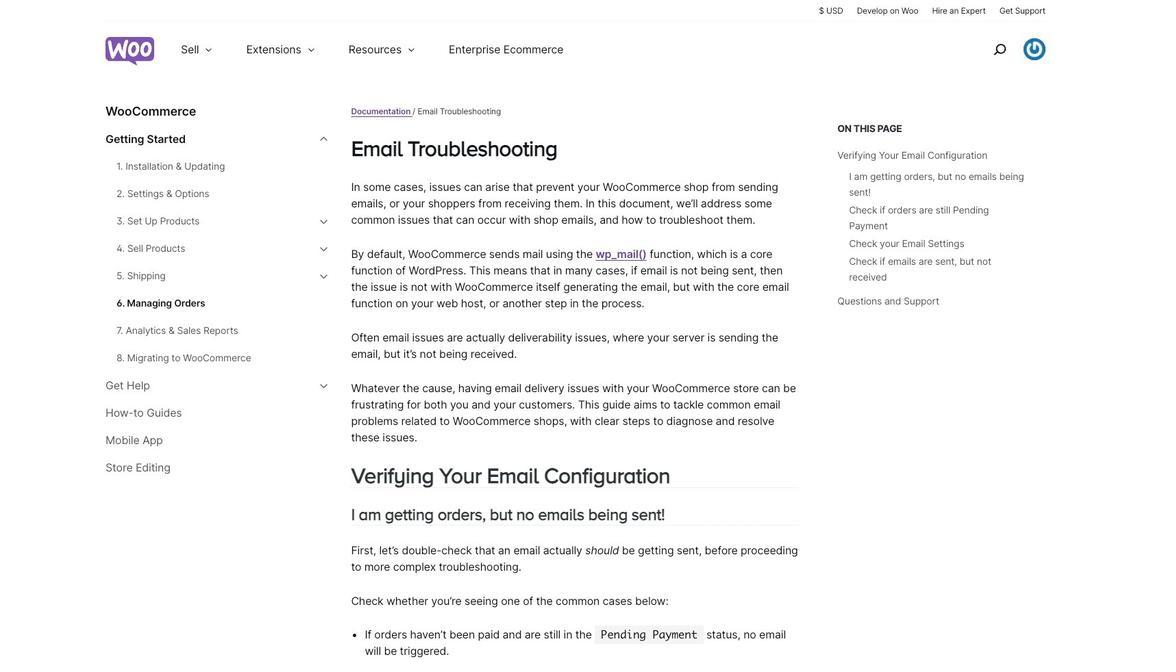 Task type: locate. For each thing, give the bounding box(es) containing it.
service navigation menu element
[[964, 27, 1046, 72]]

breadcrumb element
[[351, 104, 798, 119]]

search image
[[989, 38, 1011, 60]]

open account menu image
[[1024, 38, 1046, 60]]



Task type: vqa. For each thing, say whether or not it's contained in the screenshot.
1st The Annually from left
no



